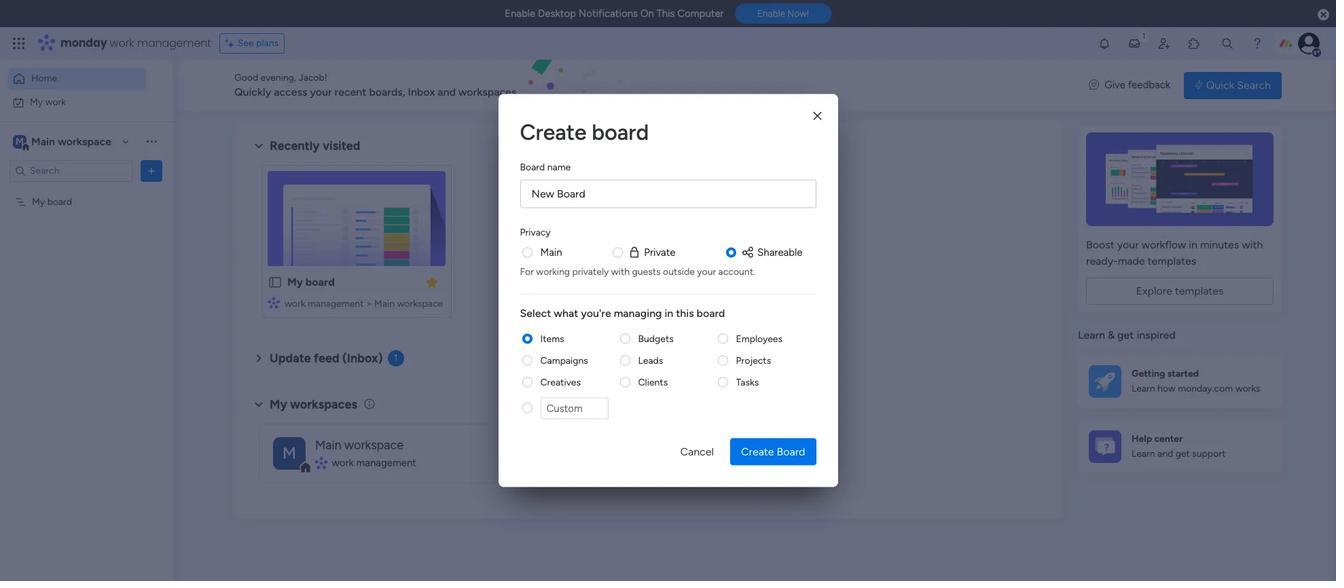 Task type: describe. For each thing, give the bounding box(es) containing it.
inbox image
[[1128, 37, 1141, 50]]

main up component icon
[[315, 438, 342, 453]]

privacy element
[[520, 245, 816, 278]]

notifications image
[[1098, 37, 1112, 50]]

good
[[234, 72, 258, 84]]

my right close my workspaces 'icon' on the bottom left of page
[[270, 397, 287, 412]]

board inside heading
[[697, 306, 725, 319]]

1 horizontal spatial my board
[[287, 276, 335, 289]]

create board
[[520, 119, 649, 145]]

management for work management > main workspace
[[308, 298, 364, 310]]

help image
[[1251, 37, 1264, 50]]

workspaces inside good evening, jacob! quickly access your recent boards, inbox and workspaces
[[458, 86, 517, 99]]

cancel
[[680, 445, 714, 458]]

component image
[[315, 457, 327, 469]]

privacy
[[520, 227, 551, 238]]

for working privately with guests outside your account.
[[520, 266, 755, 277]]

search
[[1237, 78, 1271, 91]]

v2 user feedback image
[[1089, 78, 1099, 93]]

good evening, jacob! quickly access your recent boards, inbox and workspaces
[[234, 72, 517, 99]]

select what you're managing in this board
[[520, 306, 725, 319]]

feed
[[314, 351, 339, 366]]

my inside "button"
[[30, 96, 43, 108]]

how
[[1158, 383, 1176, 395]]

main right >
[[374, 298, 395, 310]]

support
[[1193, 449, 1226, 460]]

computer
[[678, 7, 724, 20]]

1 vertical spatial workspace
[[397, 298, 443, 310]]

managing
[[614, 306, 662, 319]]

your inside good evening, jacob! quickly access your recent boards, inbox and workspaces
[[310, 86, 332, 99]]

Search in workspace field
[[29, 163, 113, 179]]

this
[[657, 7, 675, 20]]

my board list box
[[0, 188, 173, 397]]

board inside create board button
[[777, 445, 805, 458]]

plans
[[256, 37, 279, 49]]

select
[[520, 306, 551, 319]]

recently
[[270, 139, 320, 154]]

with inside boost your workflow in minutes with ready-made templates
[[1242, 238, 1263, 251]]

my work
[[30, 96, 66, 108]]

center
[[1155, 433, 1183, 445]]

budgets
[[638, 333, 674, 344]]

remove from favorites image
[[425, 276, 439, 289]]

close image
[[814, 111, 822, 121]]

leads
[[638, 355, 663, 366]]

notifications
[[579, 7, 638, 20]]

inbox
[[408, 86, 435, 99]]

explore
[[1136, 285, 1173, 298]]

update
[[270, 351, 311, 366]]

outside
[[663, 266, 695, 277]]

board inside board name heading
[[520, 161, 545, 173]]

works
[[1236, 383, 1261, 395]]

getting started learn how monday.com works
[[1132, 368, 1261, 395]]

account.
[[719, 266, 755, 277]]

what
[[554, 306, 578, 319]]

privately
[[572, 266, 609, 277]]

in inside heading
[[665, 306, 674, 319]]

access
[[274, 86, 307, 99]]

enable now! button
[[735, 4, 832, 24]]

learn & get inspired
[[1078, 329, 1176, 342]]

explore templates
[[1136, 285, 1224, 298]]

1 image
[[1138, 28, 1150, 43]]

my inside list box
[[32, 196, 45, 208]]

monday work management
[[60, 35, 211, 51]]

ready-
[[1086, 255, 1118, 268]]

templates image image
[[1090, 132, 1270, 226]]

learn for getting
[[1132, 383, 1155, 395]]

create board
[[741, 445, 805, 458]]

your inside privacy element
[[697, 266, 716, 277]]

(inbox)
[[342, 351, 383, 366]]

on
[[641, 7, 654, 20]]

&
[[1108, 329, 1115, 342]]

privacy heading
[[520, 225, 551, 240]]

1 vertical spatial workspaces
[[290, 397, 357, 412]]

work right 'monday'
[[110, 35, 134, 51]]

my work button
[[8, 91, 146, 113]]

my board inside list box
[[32, 196, 72, 208]]

quick search
[[1207, 78, 1271, 91]]

quick
[[1207, 78, 1235, 91]]

in inside boost your workflow in minutes with ready-made templates
[[1189, 238, 1198, 251]]

get inside help center learn and get support
[[1176, 449, 1190, 460]]

my workspaces
[[270, 397, 357, 412]]

started
[[1168, 368, 1199, 380]]

quickly
[[234, 86, 271, 99]]

monday.com
[[1178, 383, 1233, 395]]

monday
[[60, 35, 107, 51]]

name
[[547, 161, 571, 173]]

work management > main workspace
[[285, 298, 443, 310]]

create board button
[[730, 439, 816, 466]]

see
[[238, 37, 254, 49]]

board inside list box
[[47, 196, 72, 208]]

this
[[676, 306, 694, 319]]

0 vertical spatial management
[[137, 35, 211, 51]]

help
[[1132, 433, 1152, 445]]

shareable button
[[741, 245, 803, 260]]

work management
[[332, 457, 416, 469]]

desktop
[[538, 7, 576, 20]]

workspace selection element
[[13, 134, 113, 151]]

0 vertical spatial learn
[[1078, 329, 1105, 342]]

v2 bolt switch image
[[1195, 78, 1203, 93]]

workflow
[[1142, 238, 1187, 251]]

create for create board
[[520, 119, 587, 145]]

evening,
[[261, 72, 296, 84]]

boards,
[[369, 86, 405, 99]]



Task type: locate. For each thing, give the bounding box(es) containing it.
jacob!
[[299, 72, 327, 84]]

jacob simon image
[[1298, 33, 1320, 54]]

1 vertical spatial main workspace
[[315, 438, 404, 453]]

help center element
[[1078, 420, 1282, 474]]

home
[[31, 73, 57, 84]]

0 vertical spatial m
[[16, 136, 24, 147]]

and inside help center learn and get support
[[1158, 449, 1174, 460]]

close my workspaces image
[[251, 397, 267, 413]]

0 horizontal spatial m
[[16, 136, 24, 147]]

1 horizontal spatial and
[[1158, 449, 1174, 460]]

1 vertical spatial with
[[611, 266, 630, 277]]

0 horizontal spatial create
[[520, 119, 587, 145]]

home button
[[8, 68, 146, 90]]

my board down search in workspace field
[[32, 196, 72, 208]]

create inside "heading"
[[520, 119, 587, 145]]

1 horizontal spatial your
[[697, 266, 716, 277]]

employees
[[736, 333, 783, 344]]

0 horizontal spatial in
[[665, 306, 674, 319]]

1 horizontal spatial in
[[1189, 238, 1198, 251]]

board name heading
[[520, 160, 571, 174]]

0 horizontal spatial workspaces
[[290, 397, 357, 412]]

1 horizontal spatial workspace image
[[273, 437, 306, 470]]

1 vertical spatial your
[[1118, 238, 1139, 251]]

enable for enable desktop notifications on this computer
[[505, 7, 536, 20]]

0 vertical spatial create
[[520, 119, 587, 145]]

1 horizontal spatial m
[[283, 443, 296, 463]]

1 vertical spatial workspace image
[[273, 437, 306, 470]]

dapulse close image
[[1318, 8, 1330, 22]]

management
[[137, 35, 211, 51], [308, 298, 364, 310], [356, 457, 416, 469]]

work inside "button"
[[45, 96, 66, 108]]

for
[[520, 266, 534, 277]]

work right component image
[[285, 298, 305, 310]]

visited
[[323, 139, 360, 154]]

0 horizontal spatial my board
[[32, 196, 72, 208]]

learn inside getting started learn how monday.com works
[[1132, 383, 1155, 395]]

learn down help
[[1132, 449, 1155, 460]]

and right "inbox"
[[438, 86, 456, 99]]

quick search button
[[1184, 72, 1282, 99]]

management for work management
[[356, 457, 416, 469]]

1 horizontal spatial workspaces
[[458, 86, 517, 99]]

in left this
[[665, 306, 674, 319]]

work right component icon
[[332, 457, 354, 469]]

inspired
[[1137, 329, 1176, 342]]

learn down getting
[[1132, 383, 1155, 395]]

1 vertical spatial in
[[665, 306, 674, 319]]

invite members image
[[1158, 37, 1171, 50]]

learn for help
[[1132, 449, 1155, 460]]

0 horizontal spatial workspace image
[[13, 134, 26, 149]]

with
[[1242, 238, 1263, 251], [611, 266, 630, 277]]

Board name field
[[520, 180, 816, 208]]

tasks
[[736, 376, 759, 388]]

apps image
[[1188, 37, 1201, 50]]

create for create board
[[741, 445, 774, 458]]

with inside privacy element
[[611, 266, 630, 277]]

1 horizontal spatial create
[[741, 445, 774, 458]]

1 vertical spatial board
[[777, 445, 805, 458]]

cancel button
[[670, 439, 725, 466]]

working
[[536, 266, 570, 277]]

projects
[[736, 355, 771, 366]]

my board
[[32, 196, 72, 208], [287, 276, 335, 289]]

and inside good evening, jacob! quickly access your recent boards, inbox and workspaces
[[438, 86, 456, 99]]

recent
[[335, 86, 367, 99]]

templates down workflow at the top right
[[1148, 255, 1197, 268]]

create inside button
[[741, 445, 774, 458]]

enable
[[505, 7, 536, 20], [757, 8, 785, 19]]

board
[[592, 119, 649, 145], [47, 196, 72, 208], [306, 276, 335, 289], [697, 306, 725, 319]]

1 vertical spatial learn
[[1132, 383, 1155, 395]]

main up working on the top left
[[540, 246, 562, 259]]

1 horizontal spatial board
[[777, 445, 805, 458]]

your down the jacob!
[[310, 86, 332, 99]]

1 vertical spatial my board
[[287, 276, 335, 289]]

getting started element
[[1078, 354, 1282, 409]]

1
[[394, 353, 398, 364]]

1 horizontal spatial enable
[[757, 8, 785, 19]]

templates inside button
[[1175, 285, 1224, 298]]

2 vertical spatial workspace
[[345, 438, 404, 453]]

>
[[366, 298, 372, 310]]

enable left now!
[[757, 8, 785, 19]]

board inside "heading"
[[592, 119, 649, 145]]

0 vertical spatial in
[[1189, 238, 1198, 251]]

now!
[[788, 8, 809, 19]]

0 vertical spatial main workspace
[[31, 135, 111, 148]]

in
[[1189, 238, 1198, 251], [665, 306, 674, 319]]

learn
[[1078, 329, 1105, 342], [1132, 383, 1155, 395], [1132, 449, 1155, 460]]

public board image
[[268, 275, 283, 290]]

items
[[540, 333, 564, 344]]

enable left desktop
[[505, 7, 536, 20]]

select what you're managing in this board heading
[[520, 305, 816, 321]]

0 horizontal spatial with
[[611, 266, 630, 277]]

enable for enable now!
[[757, 8, 785, 19]]

1 vertical spatial and
[[1158, 449, 1174, 460]]

1 horizontal spatial get
[[1176, 449, 1190, 460]]

guests
[[632, 266, 661, 277]]

1 horizontal spatial with
[[1242, 238, 1263, 251]]

workspace
[[58, 135, 111, 148], [397, 298, 443, 310], [345, 438, 404, 453]]

templates inside boost your workflow in minutes with ready-made templates
[[1148, 255, 1197, 268]]

in left minutes
[[1189, 238, 1198, 251]]

made
[[1118, 255, 1145, 268]]

enable desktop notifications on this computer
[[505, 7, 724, 20]]

2 vertical spatial management
[[356, 457, 416, 469]]

with right minutes
[[1242, 238, 1263, 251]]

you're
[[581, 306, 611, 319]]

getting
[[1132, 368, 1166, 380]]

0 vertical spatial templates
[[1148, 255, 1197, 268]]

give
[[1105, 79, 1126, 91]]

minutes
[[1200, 238, 1239, 251]]

help center learn and get support
[[1132, 433, 1226, 460]]

update feed (inbox)
[[270, 351, 383, 366]]

1 vertical spatial templates
[[1175, 285, 1224, 298]]

m
[[16, 136, 24, 147], [283, 443, 296, 463]]

0 vertical spatial your
[[310, 86, 332, 99]]

workspace up work management
[[345, 438, 404, 453]]

search everything image
[[1221, 37, 1235, 50]]

feedback
[[1128, 79, 1171, 91]]

component image
[[268, 297, 280, 309]]

board name
[[520, 161, 571, 173]]

enable now!
[[757, 8, 809, 19]]

main workspace up search in workspace field
[[31, 135, 111, 148]]

your inside boost your workflow in minutes with ready-made templates
[[1118, 238, 1139, 251]]

m inside the workspace selection element
[[16, 136, 24, 147]]

main down my work
[[31, 135, 55, 148]]

board
[[520, 161, 545, 173], [777, 445, 805, 458]]

0 vertical spatial get
[[1118, 329, 1134, 342]]

main workspace up work management
[[315, 438, 404, 453]]

learn inside help center learn and get support
[[1132, 449, 1155, 460]]

option
[[0, 190, 173, 192]]

0 horizontal spatial main workspace
[[31, 135, 111, 148]]

my right public board icon
[[287, 276, 303, 289]]

Custom field
[[540, 397, 608, 420]]

workspaces down update feed (inbox)
[[290, 397, 357, 412]]

select product image
[[12, 37, 26, 50]]

2 vertical spatial learn
[[1132, 449, 1155, 460]]

get
[[1118, 329, 1134, 342], [1176, 449, 1190, 460]]

select what you're managing in this board option group
[[520, 332, 816, 428]]

0 vertical spatial workspaces
[[458, 86, 517, 99]]

main workspace inside the workspace selection element
[[31, 135, 111, 148]]

0 horizontal spatial and
[[438, 86, 456, 99]]

0 vertical spatial my board
[[32, 196, 72, 208]]

2 horizontal spatial your
[[1118, 238, 1139, 251]]

work
[[110, 35, 134, 51], [45, 96, 66, 108], [285, 298, 305, 310], [332, 457, 354, 469]]

boost
[[1086, 238, 1115, 251]]

close recently visited image
[[251, 138, 267, 154]]

see plans button
[[219, 33, 285, 54]]

create right cancel at the bottom right of the page
[[741, 445, 774, 458]]

enable inside 'button'
[[757, 8, 785, 19]]

0 vertical spatial workspace image
[[13, 134, 26, 149]]

shareable
[[758, 246, 803, 259]]

0 vertical spatial workspace
[[58, 135, 111, 148]]

main button
[[540, 245, 562, 260]]

templates
[[1148, 255, 1197, 268], [1175, 285, 1224, 298]]

create up 'name'
[[520, 119, 587, 145]]

templates right explore
[[1175, 285, 1224, 298]]

private
[[644, 246, 676, 259]]

1 horizontal spatial main workspace
[[315, 438, 404, 453]]

1 vertical spatial create
[[741, 445, 774, 458]]

with left guests
[[611, 266, 630, 277]]

workspaces
[[458, 86, 517, 99], [290, 397, 357, 412]]

0 horizontal spatial board
[[520, 161, 545, 173]]

explore templates button
[[1086, 278, 1274, 305]]

get right &
[[1118, 329, 1134, 342]]

my down home
[[30, 96, 43, 108]]

and down center
[[1158, 449, 1174, 460]]

your up made
[[1118, 238, 1139, 251]]

main inside the workspace selection element
[[31, 135, 55, 148]]

creatives
[[540, 376, 581, 388]]

0 vertical spatial board
[[520, 161, 545, 173]]

1 vertical spatial get
[[1176, 449, 1190, 460]]

work down home
[[45, 96, 66, 108]]

0 horizontal spatial get
[[1118, 329, 1134, 342]]

give feedback
[[1105, 79, 1171, 91]]

see plans
[[238, 37, 279, 49]]

0 vertical spatial with
[[1242, 238, 1263, 251]]

0 horizontal spatial enable
[[505, 7, 536, 20]]

campaigns
[[540, 355, 588, 366]]

0 horizontal spatial your
[[310, 86, 332, 99]]

0 vertical spatial and
[[438, 86, 456, 99]]

open update feed (inbox) image
[[251, 351, 267, 367]]

learn left &
[[1078, 329, 1105, 342]]

workspace image
[[13, 134, 26, 149], [273, 437, 306, 470]]

my
[[30, 96, 43, 108], [32, 196, 45, 208], [287, 276, 303, 289], [270, 397, 287, 412]]

workspaces right "inbox"
[[458, 86, 517, 99]]

clients
[[638, 376, 668, 388]]

main inside privacy element
[[540, 246, 562, 259]]

get down center
[[1176, 449, 1190, 460]]

your right outside
[[697, 266, 716, 277]]

workspace up search in workspace field
[[58, 135, 111, 148]]

my down search in workspace field
[[32, 196, 45, 208]]

recently visited
[[270, 139, 360, 154]]

boost your workflow in minutes with ready-made templates
[[1086, 238, 1263, 268]]

1 vertical spatial m
[[283, 443, 296, 463]]

workspace down remove from favorites icon
[[397, 298, 443, 310]]

1 vertical spatial management
[[308, 298, 364, 310]]

my board right public board icon
[[287, 276, 335, 289]]

2 vertical spatial your
[[697, 266, 716, 277]]

create board heading
[[520, 116, 816, 148]]



Task type: vqa. For each thing, say whether or not it's contained in the screenshot.
You
no



